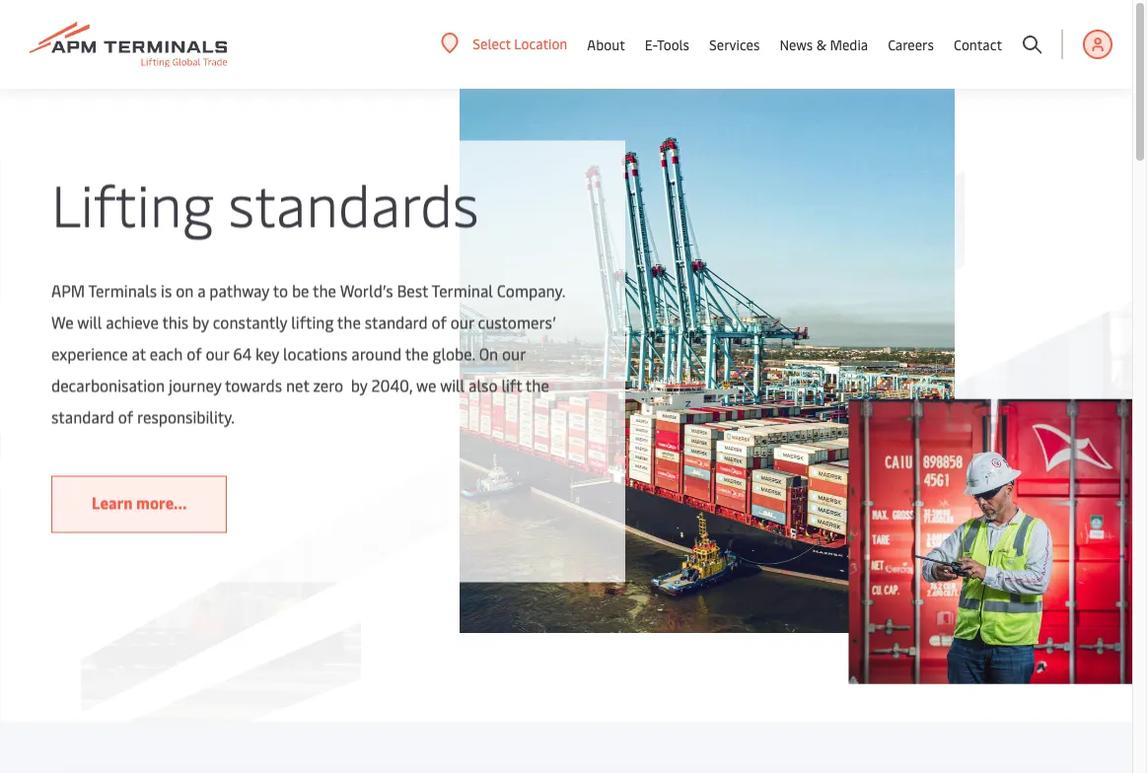 Task type: describe. For each thing, give the bounding box(es) containing it.
net
[[286, 374, 309, 396]]

decarbonisation
[[51, 374, 165, 396]]

terminal
[[432, 280, 493, 301]]

learn more... link
[[51, 476, 227, 533]]

apm terminals is on a pathway to be the world's best terminal company. we will achieve this by constantly lifting the standard of our customers' experience at each of our 64 key locations around the globe. on our decarbonisation journey towards net zero  by 2040, we will also lift the standard of responsibility.
[[51, 280, 565, 428]]

terminals
[[88, 280, 157, 301]]

2 horizontal spatial our
[[502, 343, 526, 364]]

on
[[479, 343, 498, 364]]

1 vertical spatial by
[[351, 374, 368, 396]]

0 horizontal spatial by
[[192, 311, 209, 333]]

the down world's
[[337, 311, 361, 333]]

we
[[416, 374, 436, 396]]

e-tools button
[[645, 0, 690, 89]]

news & media
[[780, 35, 868, 54]]

about
[[587, 35, 625, 54]]

news & media button
[[780, 0, 868, 89]]

tools
[[657, 35, 690, 54]]

towards
[[225, 374, 282, 396]]

responsibility.
[[137, 406, 235, 428]]

on
[[176, 280, 194, 301]]

contact button
[[954, 0, 1002, 89]]

the right lift
[[526, 374, 549, 396]]

2040,
[[371, 374, 413, 396]]

is
[[161, 280, 172, 301]]

contact
[[954, 35, 1002, 54]]

media
[[830, 35, 868, 54]]

standards
[[228, 164, 479, 242]]

services
[[709, 35, 760, 54]]

each
[[150, 343, 183, 364]]

constantly
[[213, 311, 287, 333]]

location
[[514, 34, 568, 53]]

achieve
[[106, 311, 159, 333]]

2 horizontal spatial of
[[432, 311, 447, 333]]

lifting standards
[[51, 164, 479, 242]]



Task type: locate. For each thing, give the bounding box(es) containing it.
lift
[[502, 374, 522, 396]]

careers button
[[888, 0, 934, 89]]

1 horizontal spatial our
[[451, 311, 474, 333]]

around
[[351, 343, 402, 364]]

1 horizontal spatial of
[[187, 343, 202, 364]]

be
[[292, 280, 309, 301]]

standard down decarbonisation
[[51, 406, 114, 428]]

1 horizontal spatial by
[[351, 374, 368, 396]]

to
[[273, 280, 288, 301]]

64
[[233, 343, 252, 364]]

standard down 'best'
[[365, 311, 428, 333]]

of up the globe.
[[432, 311, 447, 333]]

0 horizontal spatial will
[[77, 311, 102, 333]]

we
[[51, 311, 74, 333]]

apm terminals employee image
[[849, 399, 1134, 685]]

globe.
[[433, 343, 475, 364]]

about button
[[587, 0, 625, 89]]

e-tools
[[645, 35, 690, 54]]

0 vertical spatial standard
[[365, 311, 428, 333]]

careers
[[888, 35, 934, 54]]

lifting
[[291, 311, 334, 333]]

learn more...
[[92, 492, 187, 513]]

select
[[473, 34, 511, 53]]

news
[[780, 35, 813, 54]]

e-
[[645, 35, 657, 54]]

2 vertical spatial of
[[118, 406, 133, 428]]

our down terminal
[[451, 311, 474, 333]]

key
[[256, 343, 279, 364]]

1 vertical spatial will
[[440, 374, 465, 396]]

0 vertical spatial by
[[192, 311, 209, 333]]

0 horizontal spatial our
[[206, 343, 229, 364]]

select location
[[473, 34, 568, 53]]

more...
[[136, 492, 187, 513]]

0 horizontal spatial of
[[118, 406, 133, 428]]

the right be
[[313, 280, 336, 301]]

pathway
[[209, 280, 269, 301]]

&
[[817, 35, 827, 54]]

lifting
[[51, 164, 214, 242]]

1 vertical spatial of
[[187, 343, 202, 364]]

1 vertical spatial standard
[[51, 406, 114, 428]]

0 vertical spatial of
[[432, 311, 447, 333]]

by left 2040,
[[351, 374, 368, 396]]

also
[[469, 374, 498, 396]]

will
[[77, 311, 102, 333], [440, 374, 465, 396]]

learn
[[92, 492, 133, 513]]

this
[[162, 311, 189, 333]]

apm
[[51, 280, 85, 301]]

our
[[451, 311, 474, 333], [206, 343, 229, 364], [502, 343, 526, 364]]

services button
[[709, 0, 760, 89]]

0 vertical spatial will
[[77, 311, 102, 333]]

of
[[432, 311, 447, 333], [187, 343, 202, 364], [118, 406, 133, 428]]

1 horizontal spatial will
[[440, 374, 465, 396]]

world's
[[340, 280, 393, 301]]

customers'
[[478, 311, 555, 333]]

locations
[[283, 343, 348, 364]]

by right this
[[192, 311, 209, 333]]

company.
[[497, 280, 565, 301]]

standard
[[365, 311, 428, 333], [51, 406, 114, 428]]

best
[[397, 280, 428, 301]]

journey
[[169, 374, 221, 396]]

of right each
[[187, 343, 202, 364]]

our right on
[[502, 343, 526, 364]]

at
[[132, 343, 146, 364]]

by
[[192, 311, 209, 333], [351, 374, 368, 396]]

select location button
[[441, 33, 568, 55]]

our left 64
[[206, 343, 229, 364]]

the
[[313, 280, 336, 301], [337, 311, 361, 333], [405, 343, 429, 364], [526, 374, 549, 396]]

of down decarbonisation
[[118, 406, 133, 428]]

0 horizontal spatial standard
[[51, 406, 114, 428]]

a
[[197, 280, 206, 301]]

1 horizontal spatial standard
[[365, 311, 428, 333]]

the up we
[[405, 343, 429, 364]]

experience
[[51, 343, 128, 364]]



Task type: vqa. For each thing, say whether or not it's contained in the screenshot.
I at left
no



